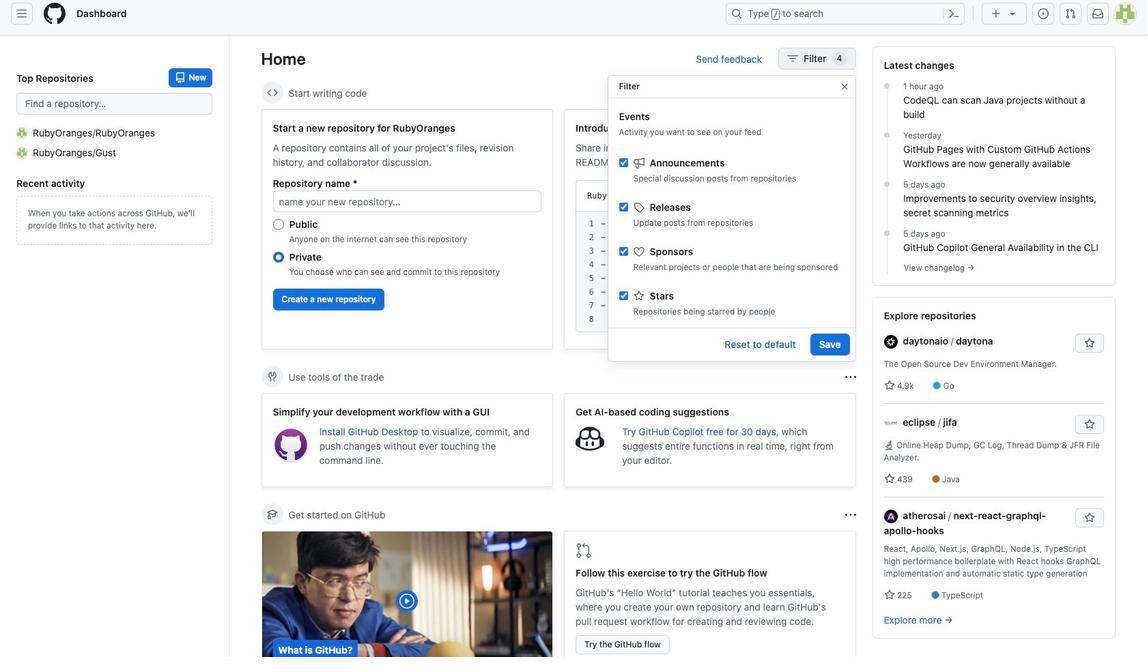 Task type: vqa. For each thing, say whether or not it's contained in the screenshot.
'Try the GitHub flow' element Why am I seeing this? icon
yes



Task type: describe. For each thing, give the bounding box(es) containing it.
star image for @atherosai profile image
[[884, 590, 895, 601]]

Top Repositories search field
[[16, 93, 212, 115]]

1 horizontal spatial star image
[[884, 380, 895, 391]]

what is github? image
[[262, 532, 552, 658]]

star this repository image for @eclipse profile image
[[1084, 419, 1095, 430]]

introduce yourself with a profile readme element
[[564, 109, 856, 350]]

none submit inside introduce yourself with a profile readme element
[[789, 186, 833, 206]]

tag image
[[633, 202, 644, 213]]

2 dot fill image from the top
[[881, 228, 892, 239]]

@eclipse profile image
[[884, 417, 898, 430]]

mortar board image
[[267, 509, 278, 520]]

explore element
[[872, 46, 1115, 658]]

homepage image
[[44, 3, 66, 25]]

@atherosai profile image
[[884, 510, 898, 524]]

what is github? element
[[261, 531, 553, 658]]

heart image
[[633, 246, 644, 257]]

simplify your development workflow with a gui element
[[261, 393, 553, 488]]

why am i seeing this? image for introduce yourself with a profile readme element
[[845, 88, 856, 99]]

plus image
[[991, 8, 1002, 19]]

explore repositories navigation
[[872, 297, 1115, 639]]

star this repository image for @atherosai profile image
[[1084, 513, 1095, 524]]

tools image
[[267, 371, 278, 382]]



Task type: locate. For each thing, give the bounding box(es) containing it.
1 vertical spatial star image
[[884, 590, 895, 601]]

code image
[[267, 87, 278, 98]]

0 vertical spatial git pull request image
[[1065, 8, 1076, 19]]

0 vertical spatial star image
[[884, 474, 895, 485]]

megaphone image
[[633, 157, 644, 168]]

why am i seeing this? image for the try the github flow element
[[845, 510, 856, 521]]

0 vertical spatial star image
[[633, 291, 644, 301]]

3 why am i seeing this? image from the top
[[845, 510, 856, 521]]

None checkbox
[[619, 158, 628, 167], [619, 247, 628, 256], [619, 158, 628, 167], [619, 247, 628, 256]]

triangle down image
[[1007, 8, 1018, 19]]

git pull request image inside the try the github flow element
[[576, 543, 592, 559]]

star image
[[633, 291, 644, 301], [884, 380, 895, 391]]

name your new repository... text field
[[273, 191, 541, 212]]

@daytonaio profile image
[[884, 335, 898, 349]]

2 dot fill image from the top
[[881, 179, 892, 190]]

why am i seeing this? image
[[845, 88, 856, 99], [845, 372, 856, 383], [845, 510, 856, 521]]

1 horizontal spatial git pull request image
[[1065, 8, 1076, 19]]

0 vertical spatial dot fill image
[[881, 81, 892, 91]]

close menu image
[[839, 81, 850, 92]]

command palette image
[[948, 8, 959, 19]]

filter image
[[787, 53, 798, 64]]

git pull request image
[[1065, 8, 1076, 19], [576, 543, 592, 559]]

get ai-based coding suggestions element
[[564, 393, 856, 488]]

None checkbox
[[619, 203, 628, 212], [619, 292, 628, 300], [619, 203, 628, 212], [619, 292, 628, 300]]

0 horizontal spatial star image
[[633, 291, 644, 301]]

Find a repository… text field
[[16, 93, 212, 115]]

start a new repository element
[[261, 109, 553, 350]]

0 horizontal spatial git pull request image
[[576, 543, 592, 559]]

try the github flow element
[[564, 531, 856, 658]]

star this repository image
[[1084, 338, 1095, 349]]

1 vertical spatial star image
[[884, 380, 895, 391]]

1 star this repository image from the top
[[1084, 419, 1095, 430]]

1 dot fill image from the top
[[881, 130, 892, 141]]

star image
[[884, 474, 895, 485], [884, 590, 895, 601]]

2 star this repository image from the top
[[1084, 513, 1095, 524]]

rubyoranges image
[[16, 127, 27, 138]]

play image
[[399, 593, 415, 610]]

dot fill image
[[881, 130, 892, 141], [881, 179, 892, 190]]

issue opened image
[[1038, 8, 1049, 19]]

github desktop image
[[273, 427, 308, 463]]

star image up @eclipse profile image
[[884, 380, 895, 391]]

why am i seeing this? image for get ai-based coding suggestions element
[[845, 372, 856, 383]]

1 vertical spatial dot fill image
[[881, 179, 892, 190]]

star image for @eclipse profile image
[[884, 474, 895, 485]]

1 vertical spatial star this repository image
[[1084, 513, 1095, 524]]

None radio
[[273, 219, 284, 230], [273, 252, 284, 263], [273, 219, 284, 230], [273, 252, 284, 263]]

2 star image from the top
[[884, 590, 895, 601]]

2 vertical spatial why am i seeing this? image
[[845, 510, 856, 521]]

2 why am i seeing this? image from the top
[[845, 372, 856, 383]]

gust image
[[16, 147, 27, 158]]

1 vertical spatial why am i seeing this? image
[[845, 372, 856, 383]]

dot fill image
[[881, 81, 892, 91], [881, 228, 892, 239]]

notifications image
[[1092, 8, 1103, 19]]

1 dot fill image from the top
[[881, 81, 892, 91]]

0 vertical spatial why am i seeing this? image
[[845, 88, 856, 99]]

menu
[[608, 145, 855, 506]]

0 vertical spatial dot fill image
[[881, 130, 892, 141]]

1 why am i seeing this? image from the top
[[845, 88, 856, 99]]

None submit
[[789, 186, 833, 206]]

star image down heart image
[[633, 291, 644, 301]]

1 vertical spatial git pull request image
[[576, 543, 592, 559]]

1 vertical spatial dot fill image
[[881, 228, 892, 239]]

star this repository image
[[1084, 419, 1095, 430], [1084, 513, 1095, 524]]

0 vertical spatial star this repository image
[[1084, 419, 1095, 430]]

1 star image from the top
[[884, 474, 895, 485]]



